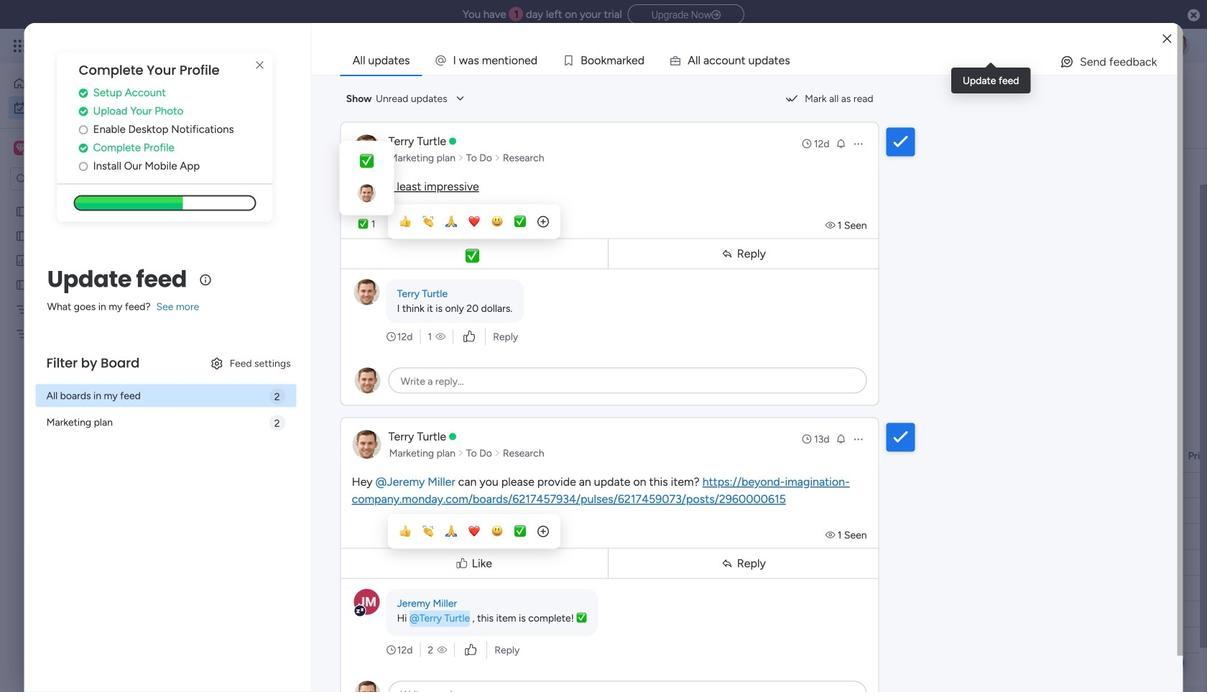 Task type: describe. For each thing, give the bounding box(es) containing it.
1 public board image from the top
[[15, 229, 29, 243]]

options image
[[853, 138, 864, 149]]

v2 seen image
[[826, 529, 838, 541]]

public dashboard image
[[15, 254, 29, 267]]

1 vertical spatial slider arrow image
[[458, 446, 464, 460]]

circle o image
[[79, 161, 88, 172]]

see plans image
[[238, 38, 251, 54]]

2 public board image from the top
[[15, 278, 29, 292]]

2 workspace image from the left
[[16, 140, 26, 156]]

dapulse rightstroke image
[[712, 10, 721, 20]]

0 horizontal spatial tab
[[212, 125, 264, 148]]

1 check circle image from the top
[[79, 88, 88, 98]]

2 vertical spatial v2 seen image
[[437, 643, 447, 657]]

workspace selection element
[[14, 139, 120, 158]]

v2 like image for the bottom v2 seen image
[[465, 642, 477, 658]]

dapulse x slim image
[[251, 57, 269, 74]]

circle o image
[[79, 124, 88, 135]]

select product image
[[13, 39, 27, 53]]



Task type: locate. For each thing, give the bounding box(es) containing it.
1 vertical spatial v2 seen image
[[436, 330, 446, 344]]

Filter dashboard by text search field
[[279, 155, 410, 178]]

1 vertical spatial tab
[[212, 125, 264, 148]]

2 vertical spatial option
[[0, 199, 183, 202]]

1 horizontal spatial tab
[[340, 46, 422, 75]]

0 vertical spatial check circle image
[[79, 88, 88, 98]]

3 check circle image from the top
[[79, 143, 88, 153]]

public board image down public dashboard image
[[15, 278, 29, 292]]

0 vertical spatial v2 seen image
[[826, 219, 838, 231]]

slider arrow image
[[494, 151, 501, 165], [458, 446, 464, 460]]

dapulse close image
[[1188, 8, 1200, 23]]

terry turtle image
[[1167, 34, 1190, 57]]

1 vertical spatial check circle image
[[79, 106, 88, 117]]

0 vertical spatial tab
[[340, 46, 422, 75]]

give feedback image
[[1060, 55, 1074, 69]]

option
[[9, 72, 175, 95], [9, 96, 175, 119], [0, 199, 183, 202]]

slider arrow image
[[458, 151, 464, 165], [494, 446, 501, 460]]

v2 like image for the middle v2 seen image
[[464, 329, 475, 345]]

0 horizontal spatial slider arrow image
[[458, 446, 464, 460]]

1 vertical spatial public board image
[[15, 278, 29, 292]]

tab list
[[340, 46, 1178, 75]]

v2 like image
[[464, 329, 475, 345], [465, 642, 477, 658]]

reminder image
[[836, 138, 847, 149]]

2 check circle image from the top
[[79, 106, 88, 117]]

0 vertical spatial option
[[9, 72, 175, 95]]

1 vertical spatial option
[[9, 96, 175, 119]]

column header
[[719, 443, 870, 468]]

2 vertical spatial check circle image
[[79, 143, 88, 153]]

tab
[[340, 46, 422, 75], [212, 125, 264, 148]]

public board image
[[15, 229, 29, 243], [15, 278, 29, 292]]

check circle image
[[79, 88, 88, 98], [79, 106, 88, 117], [79, 143, 88, 153]]

0 horizontal spatial slider arrow image
[[458, 151, 464, 165]]

public board image
[[15, 205, 29, 218]]

1 vertical spatial v2 like image
[[465, 642, 477, 658]]

0 vertical spatial v2 like image
[[464, 329, 475, 345]]

1 vertical spatial slider arrow image
[[494, 446, 501, 460]]

v2 seen image
[[826, 219, 838, 231], [436, 330, 446, 344], [437, 643, 447, 657]]

0 vertical spatial slider arrow image
[[494, 151, 501, 165]]

None search field
[[279, 155, 410, 178]]

workspace image
[[14, 140, 28, 156], [16, 140, 26, 156]]

close image
[[1163, 34, 1172, 44]]

search image
[[392, 160, 404, 172]]

1 workspace image from the left
[[14, 140, 28, 156]]

0 vertical spatial public board image
[[15, 229, 29, 243]]

list box
[[0, 197, 183, 540]]

public board image up public dashboard image
[[15, 229, 29, 243]]

Search in workspace field
[[30, 171, 120, 187]]

1 horizontal spatial slider arrow image
[[494, 446, 501, 460]]

0 vertical spatial slider arrow image
[[458, 151, 464, 165]]

1 horizontal spatial slider arrow image
[[494, 151, 501, 165]]



Task type: vqa. For each thing, say whether or not it's contained in the screenshot.
NOTIFICATIONS icon
no



